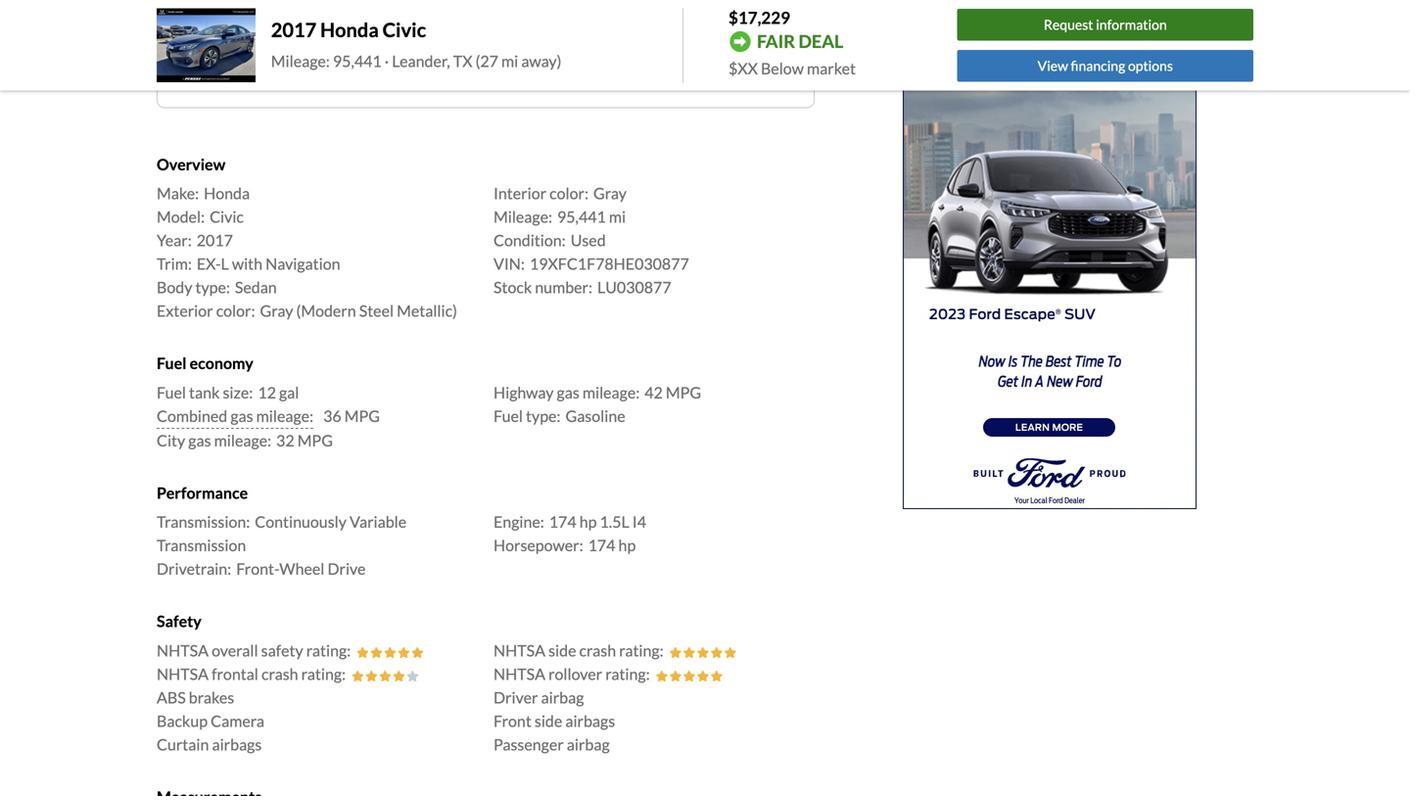 Task type: locate. For each thing, give the bounding box(es) containing it.
0 horizontal spatial honda
[[204, 184, 250, 203]]

color: inside 'interior color: gray mileage: 95,441 mi condition: used vin: 19xfc1f78he030877 stock number: lu030877'
[[550, 184, 589, 203]]

1 horizontal spatial financing
[[1071, 57, 1125, 74]]

type: down the ex- at left top
[[195, 278, 230, 297]]

financing down request information button
[[1071, 57, 1125, 74]]

1 horizontal spatial type:
[[526, 406, 561, 425]]

honda down overview
[[204, 184, 250, 203]]

mileage: inside 'interior color: gray mileage: 95,441 mi condition: used vin: 19xfc1f78he030877 stock number: lu030877'
[[494, 207, 552, 226]]

mileage: for interior
[[494, 207, 552, 226]]

fuel
[[157, 354, 187, 373], [157, 383, 186, 402], [494, 406, 523, 425]]

honda inside make: honda model: civic year: 2017 trim: ex-l with navigation body type: sedan exterior color: gray (modern steel metallic)
[[204, 184, 250, 203]]

view financing options
[[408, 56, 563, 75], [1038, 57, 1173, 74]]

mileage: down interior
[[494, 207, 552, 226]]

crash down safety at the bottom left of page
[[261, 664, 298, 683]]

type: down highway
[[526, 406, 561, 425]]

42
[[645, 383, 663, 402]]

information
[[1096, 16, 1167, 33]]

mi inside 'interior color: gray mileage: 95,441 mi condition: used vin: 19xfc1f78he030877 stock number: lu030877'
[[609, 207, 626, 226]]

airbag down nhtsa rollover rating:
[[541, 688, 584, 707]]

year:
[[157, 231, 192, 250]]

0 vertical spatial fuel
[[157, 354, 187, 373]]

gas down combined
[[188, 431, 211, 450]]

fuel tank size: 12 gal combined gas mileage: 36 mpg city gas mileage: 32 mpg
[[157, 383, 380, 450]]

mileage: for 2017
[[271, 51, 330, 70]]

mpg right the 36
[[344, 406, 380, 425]]

mpg right 32
[[297, 431, 333, 450]]

0 vertical spatial 2017
[[271, 18, 317, 41]]

0 horizontal spatial mileage:
[[271, 51, 330, 70]]

174
[[549, 512, 576, 531], [588, 536, 615, 555]]

95,441 up used
[[557, 207, 606, 226]]

hp left 1.5l
[[579, 512, 597, 531]]

174 up horsepower:
[[549, 512, 576, 531]]

gray
[[593, 184, 627, 203], [260, 301, 293, 320]]

2 vertical spatial gas
[[188, 431, 211, 450]]

0 horizontal spatial financing
[[446, 56, 509, 75]]

color: inside make: honda model: civic year: 2017 trim: ex-l with navigation body type: sedan exterior color: gray (modern steel metallic)
[[216, 301, 255, 320]]

gas up gasoline in the left bottom of the page
[[557, 383, 580, 402]]

0 horizontal spatial view financing options
[[408, 56, 563, 75]]

2 horizontal spatial gas
[[557, 383, 580, 402]]

1 vertical spatial side
[[535, 711, 562, 730]]

2 horizontal spatial mpg
[[666, 383, 701, 402]]

fuel down highway
[[494, 406, 523, 425]]

mpg inside highway gas mileage: 42 mpg fuel type: gasoline
[[666, 383, 701, 402]]

mileage: left 32
[[214, 431, 271, 450]]

95,441 left '·'
[[333, 51, 382, 70]]

i4
[[632, 512, 646, 531]]

rating: right safety at the bottom left of page
[[306, 641, 351, 660]]

civic
[[383, 18, 426, 41], [210, 207, 244, 226]]

1 vertical spatial honda
[[204, 184, 250, 203]]

2 vertical spatial mpg
[[297, 431, 333, 450]]

2 vertical spatial fuel
[[494, 406, 523, 425]]

view down request
[[1038, 57, 1068, 74]]

0 vertical spatial color:
[[550, 184, 589, 203]]

front
[[494, 711, 532, 730]]

trim:
[[157, 254, 192, 273]]

overall
[[212, 641, 258, 660]]

1 vertical spatial civic
[[210, 207, 244, 226]]

95,441 inside 2017 honda civic mileage: 95,441 · leander, tx (27 mi away)
[[333, 51, 382, 70]]

interior
[[494, 184, 547, 203]]

0 horizontal spatial 95,441
[[333, 51, 382, 70]]

city
[[157, 431, 185, 450]]

1 vertical spatial 2017
[[197, 231, 233, 250]]

95,441
[[333, 51, 382, 70], [557, 207, 606, 226]]

type:
[[195, 278, 230, 297], [526, 406, 561, 425]]

combined
[[157, 406, 227, 425]]

1 vertical spatial color:
[[216, 301, 255, 320]]

civic up leander,
[[383, 18, 426, 41]]

1 horizontal spatial hp
[[618, 536, 636, 555]]

0 horizontal spatial gray
[[260, 301, 293, 320]]

request information button
[[957, 9, 1254, 41]]

1 horizontal spatial view financing options button
[[957, 50, 1254, 82]]

leander,
[[392, 51, 450, 70]]

0 horizontal spatial 2017
[[197, 231, 233, 250]]

crash up rollover
[[579, 641, 616, 660]]

crash
[[579, 641, 616, 660], [261, 664, 298, 683]]

1 vertical spatial mileage:
[[256, 406, 313, 425]]

0 vertical spatial airbag
[[541, 688, 584, 707]]

0 vertical spatial mi
[[501, 51, 518, 70]]

away)
[[521, 51, 562, 70]]

0 vertical spatial gas
[[557, 383, 580, 402]]

1 horizontal spatial airbags
[[565, 711, 615, 730]]

1 vertical spatial hp
[[618, 536, 636, 555]]

0 vertical spatial airbags
[[565, 711, 615, 730]]

frontal
[[212, 664, 258, 683]]

mi right (27
[[501, 51, 518, 70]]

hp down i4
[[618, 536, 636, 555]]

request
[[1044, 16, 1093, 33]]

1 horizontal spatial mpg
[[344, 406, 380, 425]]

fuel left economy
[[157, 354, 187, 373]]

color: down sedan
[[216, 301, 255, 320]]

95,441 inside 'interior color: gray mileage: 95,441 mi condition: used vin: 19xfc1f78he030877 stock number: lu030877'
[[557, 207, 606, 226]]

financing for left view financing options button
[[446, 56, 509, 75]]

fuel economy
[[157, 354, 253, 373]]

1 horizontal spatial civic
[[383, 18, 426, 41]]

options for left view financing options button
[[512, 56, 563, 75]]

drive
[[328, 559, 366, 578]]

1 horizontal spatial 95,441
[[557, 207, 606, 226]]

1 vertical spatial fuel
[[157, 383, 186, 402]]

gray inside 'interior color: gray mileage: 95,441 mi condition: used vin: 19xfc1f78he030877 stock number: lu030877'
[[593, 184, 627, 203]]

2017 inside make: honda model: civic year: 2017 trim: ex-l with navigation body type: sedan exterior color: gray (modern steel metallic)
[[197, 231, 233, 250]]

fuel for fuel economy
[[157, 354, 187, 373]]

0 vertical spatial mileage:
[[271, 51, 330, 70]]

sedan
[[235, 278, 277, 297]]

no
[[217, 0, 235, 10]]

mileage:
[[583, 383, 640, 402], [256, 406, 313, 425], [214, 431, 271, 450]]

financing left away)
[[446, 56, 509, 75]]

gal
[[279, 383, 299, 402]]

1 horizontal spatial mi
[[609, 207, 626, 226]]

type: inside make: honda model: civic year: 2017 trim: ex-l with navigation body type: sedan exterior color: gray (modern steel metallic)
[[195, 278, 230, 297]]

fuel inside highway gas mileage: 42 mpg fuel type: gasoline
[[494, 406, 523, 425]]

gray up used
[[593, 184, 627, 203]]

0 vertical spatial civic
[[383, 18, 426, 41]]

side up passenger
[[535, 711, 562, 730]]

0 vertical spatial 174
[[549, 512, 576, 531]]

0 horizontal spatial type:
[[195, 278, 230, 297]]

steel
[[359, 301, 394, 320]]

95,441 for color:
[[557, 207, 606, 226]]

1 vertical spatial crash
[[261, 664, 298, 683]]

1 horizontal spatial options
[[1128, 57, 1173, 74]]

airbag right passenger
[[567, 735, 610, 754]]

mileage: inside 2017 honda civic mileage: 95,441 · leander, tx (27 mi away)
[[271, 51, 330, 70]]

1 vertical spatial airbags
[[212, 735, 262, 754]]

nhtsa for nhtsa rollover rating:
[[494, 664, 545, 683]]

0 vertical spatial crash
[[579, 641, 616, 660]]

0 vertical spatial mpg
[[666, 383, 701, 402]]

0 vertical spatial honda
[[320, 18, 379, 41]]

2017 down "on"
[[271, 18, 317, 41]]

credit
[[331, 0, 369, 10]]

0 horizontal spatial airbags
[[212, 735, 262, 754]]

interior color: gray mileage: 95,441 mi condition: used vin: 19xfc1f78he030877 stock number: lu030877
[[494, 184, 689, 297]]

honda down credit
[[320, 18, 379, 41]]

0 horizontal spatial color:
[[216, 301, 255, 320]]

mileage: up gasoline in the left bottom of the page
[[583, 383, 640, 402]]

rating: for nhtsa frontal crash rating:
[[301, 664, 346, 683]]

2017 up the ex- at left top
[[197, 231, 233, 250]]

0 horizontal spatial gas
[[188, 431, 211, 450]]

1 vertical spatial 95,441
[[557, 207, 606, 226]]

honda inside 2017 honda civic mileage: 95,441 · leander, tx (27 mi away)
[[320, 18, 379, 41]]

0 vertical spatial mileage:
[[583, 383, 640, 402]]

view financing options button
[[389, 48, 583, 84], [957, 50, 1254, 82]]

0 horizontal spatial 174
[[549, 512, 576, 531]]

1 vertical spatial mileage:
[[494, 207, 552, 226]]

$xx
[[729, 59, 758, 78]]

fuel inside fuel tank size: 12 gal combined gas mileage: 36 mpg city gas mileage: 32 mpg
[[157, 383, 186, 402]]

rating: down safety at the bottom left of page
[[301, 664, 346, 683]]

1 horizontal spatial 2017
[[271, 18, 317, 41]]

0 vertical spatial hp
[[579, 512, 597, 531]]

gray down sedan
[[260, 301, 293, 320]]

mi up 19xfc1f78he030877
[[609, 207, 626, 226]]

impact
[[238, 0, 279, 10]]

view left the tx
[[408, 56, 443, 75]]

mi
[[501, 51, 518, 70], [609, 207, 626, 226]]

honda for civic
[[320, 18, 379, 41]]

1 horizontal spatial gray
[[593, 184, 627, 203]]

abs
[[157, 688, 186, 707]]

airbags down camera
[[212, 735, 262, 754]]

1 vertical spatial gray
[[260, 301, 293, 320]]

options
[[512, 56, 563, 75], [1128, 57, 1173, 74]]

1 horizontal spatial color:
[[550, 184, 589, 203]]

0 horizontal spatial view financing options button
[[389, 48, 583, 84]]

$17,229
[[729, 7, 790, 27]]

0 horizontal spatial mi
[[501, 51, 518, 70]]

metallic)
[[397, 301, 457, 320]]

your
[[300, 0, 328, 10]]

driver airbag front side airbags passenger airbag
[[494, 688, 615, 754]]

gray inside make: honda model: civic year: 2017 trim: ex-l with navigation body type: sedan exterior color: gray (modern steel metallic)
[[260, 301, 293, 320]]

on
[[282, 0, 297, 10]]

gas down size:
[[230, 406, 253, 425]]

variable
[[350, 512, 407, 531]]

fuel up combined
[[157, 383, 186, 402]]

95,441 for honda
[[333, 51, 382, 70]]

civic right model:
[[210, 207, 244, 226]]

mileage: down score
[[271, 51, 330, 70]]

$xx below market
[[729, 59, 856, 78]]

tx
[[453, 51, 473, 70]]

1 horizontal spatial honda
[[320, 18, 379, 41]]

fair deal
[[757, 31, 844, 52]]

0 vertical spatial gray
[[593, 184, 627, 203]]

0 horizontal spatial options
[[512, 56, 563, 75]]

1 horizontal spatial mileage:
[[494, 207, 552, 226]]

1 horizontal spatial crash
[[579, 641, 616, 660]]

side inside 'driver airbag front side airbags passenger airbag'
[[535, 711, 562, 730]]

rollover
[[548, 664, 602, 683]]

options right (27
[[512, 56, 563, 75]]

crash for frontal
[[261, 664, 298, 683]]

2017
[[271, 18, 317, 41], [197, 231, 233, 250]]

brakes
[[189, 688, 234, 707]]

2017 honda civic mileage: 95,441 · leander, tx (27 mi away)
[[271, 18, 562, 70]]

rating:
[[306, 641, 351, 660], [619, 641, 664, 660], [301, 664, 346, 683], [605, 664, 650, 683]]

rating: up nhtsa rollover rating:
[[619, 641, 664, 660]]

color:
[[550, 184, 589, 203], [216, 301, 255, 320]]

0 vertical spatial type:
[[195, 278, 230, 297]]

0 horizontal spatial crash
[[261, 664, 298, 683]]

gas
[[557, 383, 580, 402], [230, 406, 253, 425], [188, 431, 211, 450]]

ex-
[[197, 254, 221, 273]]

mileage: down gal
[[256, 406, 313, 425]]

type: inside highway gas mileage: 42 mpg fuel type: gasoline
[[526, 406, 561, 425]]

1 horizontal spatial 174
[[588, 536, 615, 555]]

options down the information
[[1128, 57, 1173, 74]]

mpg right "42" at left
[[666, 383, 701, 402]]

airbags inside 'driver airbag front side airbags passenger airbag'
[[565, 711, 615, 730]]

(modern
[[296, 301, 356, 320]]

financing
[[446, 56, 509, 75], [1071, 57, 1125, 74]]

1 vertical spatial mi
[[609, 207, 626, 226]]

0 horizontal spatial civic
[[210, 207, 244, 226]]

financing for the right view financing options button
[[1071, 57, 1125, 74]]

174 down 1.5l
[[588, 536, 615, 555]]

used
[[571, 231, 606, 250]]

1 vertical spatial gas
[[230, 406, 253, 425]]

airbag
[[541, 688, 584, 707], [567, 735, 610, 754]]

0 vertical spatial 95,441
[[333, 51, 382, 70]]

color: right interior
[[550, 184, 589, 203]]

mileage:
[[271, 51, 330, 70], [494, 207, 552, 226]]

side up nhtsa rollover rating:
[[548, 641, 576, 660]]

airbags down rollover
[[565, 711, 615, 730]]

airbags
[[565, 711, 615, 730], [212, 735, 262, 754]]

driver
[[494, 688, 538, 707]]

1 vertical spatial type:
[[526, 406, 561, 425]]



Task type: vqa. For each thing, say whether or not it's contained in the screenshot.
'airbag'
yes



Task type: describe. For each thing, give the bounding box(es) containing it.
1.5l
[[600, 512, 629, 531]]

l
[[221, 254, 229, 273]]

continuously
[[255, 512, 347, 531]]

deal
[[799, 31, 844, 52]]

honda for model:
[[204, 184, 250, 203]]

options for the right view financing options button
[[1128, 57, 1173, 74]]

stock
[[494, 278, 532, 297]]

2017 inside 2017 honda civic mileage: 95,441 · leander, tx (27 mi away)
[[271, 18, 317, 41]]

lu030877
[[597, 278, 671, 297]]

condition:
[[494, 231, 566, 250]]

continuously variable transmission
[[157, 512, 407, 555]]

0 horizontal spatial view
[[408, 56, 443, 75]]

nhtsa for nhtsa overall safety rating:
[[157, 641, 209, 660]]

model:
[[157, 207, 205, 226]]

score
[[276, 14, 310, 31]]

2017 honda civic image
[[157, 8, 255, 82]]

market
[[807, 59, 856, 78]]

no impact on your credit score
[[217, 0, 369, 31]]

curtain
[[157, 735, 209, 754]]

wheel
[[279, 559, 325, 578]]

0 horizontal spatial mpg
[[297, 431, 333, 450]]

backup
[[157, 711, 208, 730]]

1 horizontal spatial view financing options
[[1038, 57, 1173, 74]]

civic inside make: honda model: civic year: 2017 trim: ex-l with navigation body type: sedan exterior color: gray (modern steel metallic)
[[210, 207, 244, 226]]

economy
[[190, 354, 253, 373]]

fair
[[757, 31, 795, 52]]

19xfc1f78he030877
[[530, 254, 689, 273]]

drivetrain:
[[157, 559, 231, 578]]

exterior
[[157, 301, 213, 320]]

(27
[[476, 51, 498, 70]]

safety
[[261, 641, 303, 660]]

camera
[[211, 711, 264, 730]]

rating: for nhtsa overall safety rating:
[[306, 641, 351, 660]]

abs brakes backup camera curtain airbags
[[157, 688, 264, 754]]

navigation
[[266, 254, 340, 273]]

request information
[[1044, 16, 1167, 33]]

engine:
[[494, 512, 544, 531]]

body
[[157, 278, 192, 297]]

size:
[[223, 383, 253, 402]]

·
[[385, 51, 389, 70]]

mi inside 2017 honda civic mileage: 95,441 · leander, tx (27 mi away)
[[501, 51, 518, 70]]

civic inside 2017 honda civic mileage: 95,441 · leander, tx (27 mi away)
[[383, 18, 426, 41]]

make: honda model: civic year: 2017 trim: ex-l with navigation body type: sedan exterior color: gray (modern steel metallic)
[[157, 184, 457, 320]]

drivetrain: front-wheel drive
[[157, 559, 366, 578]]

fuel for fuel tank size: 12 gal combined gas mileage: 36 mpg city gas mileage: 32 mpg
[[157, 383, 186, 402]]

nhtsa overall safety rating:
[[157, 641, 351, 660]]

overview
[[157, 155, 225, 174]]

rating: right rollover
[[605, 664, 650, 683]]

transmission
[[157, 536, 246, 555]]

below
[[761, 59, 804, 78]]

airbags inside "abs brakes backup camera curtain airbags"
[[212, 735, 262, 754]]

nhtsa for nhtsa side crash rating:
[[494, 641, 545, 660]]

advertisement region
[[903, 0, 1197, 509]]

tank
[[189, 383, 220, 402]]

number:
[[535, 278, 593, 297]]

engine: 174 hp 1.5l i4 horsepower: 174 hp
[[494, 512, 646, 555]]

highway
[[494, 383, 554, 402]]

safety
[[157, 612, 202, 631]]

passenger
[[494, 735, 564, 754]]

with
[[232, 254, 263, 273]]

1 horizontal spatial gas
[[230, 406, 253, 425]]

vin:
[[494, 254, 525, 273]]

nhtsa frontal crash rating:
[[157, 664, 346, 683]]

rating: for nhtsa side crash rating:
[[619, 641, 664, 660]]

1 vertical spatial airbag
[[567, 735, 610, 754]]

1 vertical spatial 174
[[588, 536, 615, 555]]

make:
[[157, 184, 199, 203]]

nhtsa for nhtsa frontal crash rating:
[[157, 664, 209, 683]]

crash for side
[[579, 641, 616, 660]]

0 vertical spatial side
[[548, 641, 576, 660]]

1 horizontal spatial view
[[1038, 57, 1068, 74]]

nhtsa rollover rating:
[[494, 664, 650, 683]]

2 vertical spatial mileage:
[[214, 431, 271, 450]]

36
[[323, 406, 341, 425]]

nhtsa side crash rating:
[[494, 641, 664, 660]]

horsepower:
[[494, 536, 583, 555]]

gasoline
[[566, 406, 625, 425]]

32
[[276, 431, 294, 450]]

highway gas mileage: 42 mpg fuel type: gasoline
[[494, 383, 701, 425]]

performance
[[157, 483, 248, 502]]

front-
[[236, 559, 279, 578]]

1 vertical spatial mpg
[[344, 406, 380, 425]]

0 horizontal spatial hp
[[579, 512, 597, 531]]

transmission:
[[157, 512, 250, 531]]

12
[[258, 383, 276, 402]]

gas inside highway gas mileage: 42 mpg fuel type: gasoline
[[557, 383, 580, 402]]

mileage: inside highway gas mileage: 42 mpg fuel type: gasoline
[[583, 383, 640, 402]]



